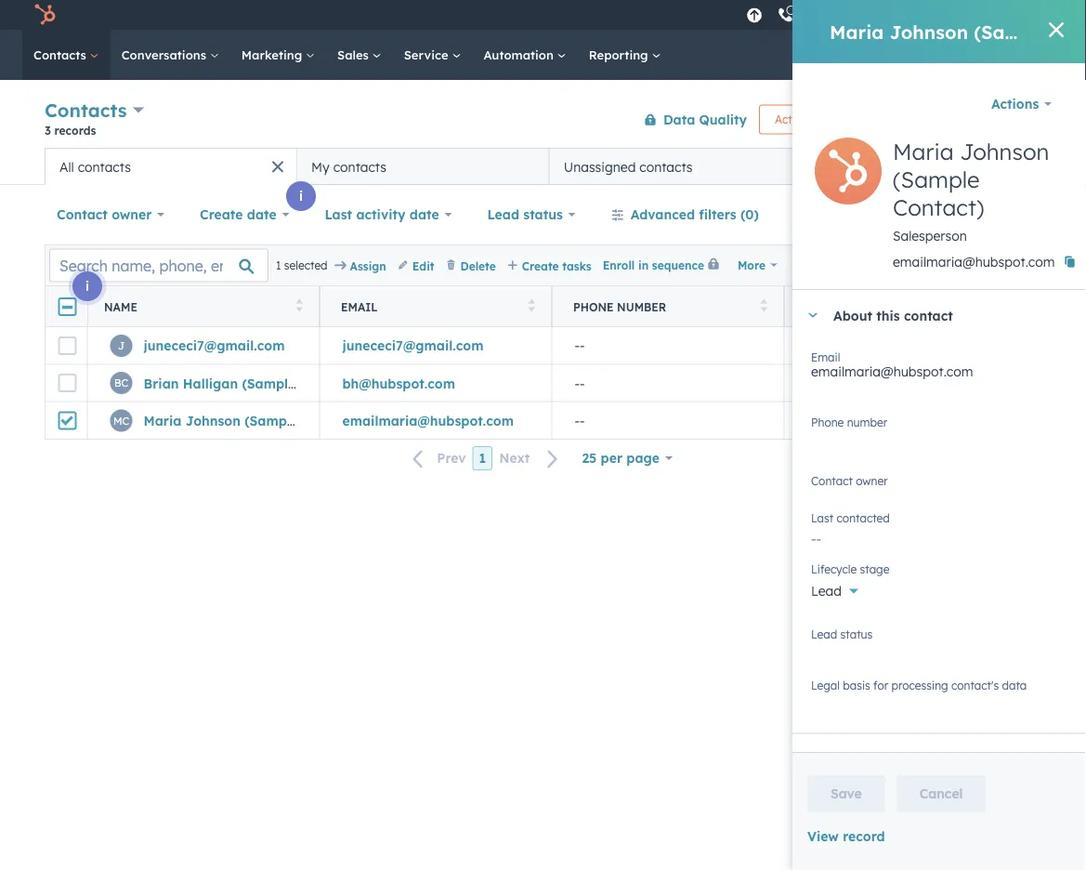 Task type: locate. For each thing, give the bounding box(es) containing it.
save button
[[808, 775, 886, 812]]

halligan
[[183, 375, 238, 391]]

1 vertical spatial i button
[[286, 181, 316, 211]]

(rubyanndersson@gmail
[[937, 337, 1087, 354]]

0 vertical spatial contact)
[[893, 193, 985, 221]]

all inside button
[[59, 159, 74, 175]]

1 press to sort. element from the left
[[296, 299, 303, 315]]

0 horizontal spatial junececi7@gmail.com link
[[144, 337, 285, 354]]

1 vertical spatial contacts
[[45, 99, 127, 122]]

1 press to sort. image from the left
[[296, 299, 303, 312]]

view record
[[808, 828, 886, 845]]

3 -- button from the top
[[552, 402, 785, 439]]

column header
[[1017, 286, 1087, 327]]

1 vertical spatial create
[[200, 206, 243, 223]]

0 horizontal spatial actions
[[775, 112, 814, 126]]

0 horizontal spatial contact owner
[[57, 206, 152, 223]]

0 vertical spatial status
[[524, 206, 563, 223]]

emailmaria@hubspot.com down salesperson
[[893, 254, 1056, 270]]

lead status up create tasks button on the top
[[488, 206, 563, 223]]

0 horizontal spatial status
[[524, 206, 563, 223]]

columns
[[982, 258, 1025, 272]]

2 date from the left
[[410, 206, 439, 223]]

create left tasks
[[522, 259, 559, 273]]

all for all views
[[973, 158, 990, 174]]

made
[[1003, 7, 1035, 22]]

2 vertical spatial i
[[85, 278, 89, 294]]

lead up delete
[[488, 206, 520, 223]]

1
[[276, 258, 281, 272], [479, 450, 486, 466]]

1 unassigned button from the top
[[785, 364, 1017, 402]]

activity for pinned
[[883, 751, 932, 767]]

1 horizontal spatial email
[[812, 350, 841, 364]]

1 vertical spatial --
[[575, 375, 585, 391]]

unassigned button down email emailmaria@hubspot.com
[[785, 402, 1017, 439]]

cancel button
[[897, 775, 987, 812]]

lead status up basis
[[812, 627, 873, 641]]

press to sort. image for phone number
[[761, 299, 768, 312]]

contact down all contacts
[[57, 206, 108, 223]]

2 all from the left
[[59, 159, 74, 175]]

2 vertical spatial unassigned
[[807, 412, 880, 429]]

1 horizontal spatial press to sort. element
[[528, 299, 535, 315]]

press to sort. element
[[296, 299, 303, 315], [528, 299, 535, 315], [761, 299, 768, 315]]

owner inside popup button
[[112, 206, 152, 223]]

unassigned up phone number
[[807, 375, 880, 391]]

maria for maria johnson (sample contact)
[[144, 412, 182, 429]]

1 junececi7@gmail.com link from the left
[[144, 337, 285, 354]]

1 vertical spatial i
[[299, 188, 303, 204]]

last inside last activity date popup button
[[325, 206, 352, 223]]

1 -- from the top
[[575, 337, 585, 354]]

contacts
[[78, 159, 131, 175], [333, 159, 387, 175], [640, 159, 693, 175]]

1 horizontal spatial status
[[841, 627, 873, 641]]

25 per page
[[582, 450, 660, 466]]

more
[[738, 258, 766, 272]]

for
[[874, 678, 889, 692]]

2 horizontal spatial create
[[948, 112, 983, 126]]

unassigned button for emailmaria@hubspot.com
[[785, 402, 1017, 439]]

pinned activity
[[834, 751, 932, 767]]

0 vertical spatial lead status
[[488, 206, 563, 223]]

activity inside popup button
[[356, 206, 406, 223]]

0 horizontal spatial press to sort. image
[[296, 299, 303, 312]]

contact owner down all contacts
[[57, 206, 152, 223]]

1 right prev
[[479, 450, 486, 466]]

0 vertical spatial 1
[[276, 258, 281, 272]]

0 horizontal spatial lead status
[[488, 206, 563, 223]]

edit button
[[398, 257, 435, 274]]

contact) inside "maria johnson (sample contact) salesperson"
[[893, 193, 985, 221]]

1 horizontal spatial edit
[[958, 258, 979, 272]]

brian halligan (sample contact)
[[144, 375, 356, 391]]

1 vertical spatial email
[[812, 350, 841, 364]]

actions inside "contacts" banner
[[775, 112, 814, 126]]

tasks
[[563, 259, 592, 273]]

1 horizontal spatial phone
[[812, 415, 844, 429]]

1 vertical spatial phone
[[812, 415, 844, 429]]

1 horizontal spatial create
[[522, 259, 559, 273]]

activity up cancel
[[883, 751, 932, 767]]

0 vertical spatial create
[[948, 112, 983, 126]]

lead inside lead status popup button
[[488, 206, 520, 223]]

status up create tasks button on the top
[[524, 206, 563, 223]]

activity up assign
[[356, 206, 406, 223]]

1 inside button
[[479, 450, 486, 466]]

i button left name
[[73, 271, 102, 301]]

create inside create tasks button
[[522, 259, 559, 273]]

1 vertical spatial 1
[[479, 450, 486, 466]]

date down "my contacts" "button"
[[410, 206, 439, 223]]

1 vertical spatial contact
[[806, 300, 859, 314]]

email for email emailmaria@hubspot.com
[[812, 350, 841, 364]]

0 horizontal spatial i
[[85, 278, 89, 294]]

unassigned for bh@hubspot.com
[[807, 375, 880, 391]]

3 press to sort. element from the left
[[761, 299, 768, 315]]

next button
[[493, 446, 570, 471]]

all
[[973, 158, 990, 174], [59, 159, 74, 175]]

1 horizontal spatial junececi7@gmail.com
[[343, 337, 484, 354]]

i down contact owner popup button
[[85, 278, 89, 294]]

bh@hubspot.com button
[[320, 364, 552, 402]]

lifecycle
[[812, 562, 857, 576]]

1 vertical spatial unassigned
[[807, 375, 880, 391]]

date
[[247, 206, 277, 223], [410, 206, 439, 223]]

johnson for maria johnson (sample contact) salesperson
[[961, 138, 1050, 165]]

0 vertical spatial email
[[341, 300, 378, 314]]

actions button up edit popup button
[[760, 105, 841, 134]]

data
[[1003, 678, 1028, 692]]

-- button for emailmaria@hubspot.com
[[552, 402, 785, 439]]

contact inside dropdown button
[[905, 307, 954, 323]]

marketplaces image
[[817, 8, 834, 25]]

email down assign button
[[341, 300, 378, 314]]

1 horizontal spatial contacts
[[333, 159, 387, 175]]

actions up create contact
[[992, 96, 1040, 112]]

more button
[[738, 255, 778, 275]]

1 -- button from the top
[[552, 327, 785, 364]]

actions button inside "contacts" banner
[[760, 105, 841, 134]]

2 -- button from the top
[[552, 364, 785, 402]]

contact) up maria johnson (sample contact) link
[[300, 375, 356, 391]]

0 vertical spatial contact owner
[[57, 206, 152, 223]]

i for i button to the left
[[85, 278, 89, 294]]

maria johnson (sample contact)
[[144, 412, 358, 429]]

edit
[[958, 258, 979, 272], [413, 259, 435, 273]]

contact
[[986, 112, 1026, 126], [905, 307, 954, 323]]

1 vertical spatial maria
[[893, 138, 954, 165]]

2 vertical spatial emailmaria@hubspot.com
[[343, 412, 514, 429]]

1 horizontal spatial junececi7@gmail.com link
[[343, 337, 484, 354]]

2 unassigned button from the top
[[785, 402, 1017, 439]]

junececi7@gmail.com link up the halligan
[[144, 337, 285, 354]]

2 vertical spatial maria
[[144, 412, 182, 429]]

2 vertical spatial i button
[[73, 271, 102, 301]]

create inside create contact button
[[948, 112, 983, 126]]

0 vertical spatial contact
[[986, 112, 1026, 126]]

1 horizontal spatial activity
[[883, 751, 932, 767]]

emailmaria@hubspot.com down bh@hubspot.com button
[[343, 412, 514, 429]]

edit left delete button
[[413, 259, 435, 273]]

1 horizontal spatial i
[[299, 188, 303, 204]]

activity inside dropdown button
[[883, 751, 932, 767]]

2 vertical spatial johnson
[[186, 412, 241, 429]]

-- button for bh@hubspot.com
[[552, 364, 785, 402]]

contact) for maria johnson (sample contact) salesperson
[[893, 193, 985, 221]]

unassigned button down anderson
[[785, 364, 1017, 402]]

cancel
[[920, 786, 963, 802]]

processing
[[892, 678, 949, 692]]

maria inside "maria johnson (sample contact) salesperson"
[[893, 138, 954, 165]]

1 edit from the left
[[958, 258, 979, 272]]

i
[[851, 126, 854, 143], [299, 188, 303, 204], [85, 278, 89, 294]]

press to sort. image down more popup button
[[761, 299, 768, 312]]

edit for edit
[[413, 259, 435, 273]]

(sample
[[974, 20, 1051, 43], [893, 165, 980, 193], [242, 375, 296, 391], [245, 412, 298, 429]]

contacts right my
[[333, 159, 387, 175]]

1 vertical spatial status
[[841, 627, 873, 641]]

0 vertical spatial i button
[[838, 120, 867, 150]]

0 vertical spatial johnson
[[890, 20, 969, 43]]

1 left selected
[[276, 258, 281, 272]]

status
[[524, 206, 563, 223], [841, 627, 873, 641]]

press to sort. element for phone number
[[761, 299, 768, 315]]

0 horizontal spatial create
[[200, 206, 243, 223]]

0 horizontal spatial press to sort. element
[[296, 299, 303, 315]]

2 horizontal spatial press to sort. element
[[761, 299, 768, 315]]

0 vertical spatial phone
[[574, 300, 614, 314]]

johnson for maria johnson (sample con
[[890, 20, 969, 43]]

actions right quality
[[775, 112, 814, 126]]

contacts link
[[22, 30, 110, 80]]

last down my contacts
[[325, 206, 352, 223]]

press to sort. element down more popup button
[[761, 299, 768, 315]]

my contacts
[[312, 159, 387, 175]]

enroll in sequence button
[[603, 257, 727, 274]]

hubspot image
[[33, 4, 56, 26]]

0 vertical spatial emailmaria@hubspot.com
[[893, 254, 1056, 270]]

edit left "columns"
[[958, 258, 979, 272]]

actions button down search button
[[980, 86, 1064, 123]]

junececi7@gmail.com up the bh@hubspot.com "link"
[[343, 337, 484, 354]]

create up the all views
[[948, 112, 983, 126]]

2 junececi7@gmail.com from the left
[[343, 337, 484, 354]]

number
[[617, 300, 667, 314]]

(sample for brian halligan (sample contact)
[[242, 375, 296, 391]]

contacts down records
[[78, 159, 131, 175]]

0 horizontal spatial date
[[247, 206, 277, 223]]

contacts for all contacts
[[78, 159, 131, 175]]

0 horizontal spatial junececi7@gmail.com
[[144, 337, 285, 354]]

basis
[[843, 678, 871, 692]]

0 vertical spatial contact
[[57, 206, 108, 223]]

help button
[[848, 0, 880, 30]]

lead status inside popup button
[[488, 206, 563, 223]]

press to sort. element down create tasks button on the top
[[528, 299, 535, 315]]

1 horizontal spatial press to sort. image
[[528, 299, 535, 312]]

contact's
[[952, 678, 1000, 692]]

1 horizontal spatial all
[[973, 158, 990, 174]]

hubspot link
[[22, 4, 70, 26]]

1 horizontal spatial maria
[[830, 20, 884, 43]]

1 button
[[473, 446, 493, 470]]

create for create tasks
[[522, 259, 559, 273]]

2 edit from the left
[[413, 259, 435, 273]]

all views
[[973, 158, 1030, 174]]

edit for edit columns
[[958, 258, 979, 272]]

create date button
[[188, 196, 302, 233]]

1 contacts from the left
[[78, 159, 131, 175]]

2 vertical spatial --
[[575, 412, 585, 429]]

all for all contacts
[[59, 159, 74, 175]]

export button
[[876, 253, 935, 277]]

0 horizontal spatial last
[[325, 206, 352, 223]]

last for last activity date
[[325, 206, 352, 223]]

phone down tasks
[[574, 300, 614, 314]]

i up the 1 selected at the top
[[299, 188, 303, 204]]

phone for phone number
[[574, 300, 614, 314]]

owner up the search name, phone, email addresses, or company search field at the top of page
[[112, 206, 152, 223]]

contact) for brian halligan (sample contact)
[[300, 375, 356, 391]]

press to sort. element down the 1 selected at the top
[[296, 299, 303, 315]]

0 horizontal spatial 1
[[276, 258, 281, 272]]

press to sort. image for email
[[528, 299, 535, 312]]

0 vertical spatial lead
[[488, 206, 520, 223]]

2 press to sort. image from the left
[[528, 299, 535, 312]]

create for create contact
[[948, 112, 983, 126]]

3 contacts from the left
[[640, 159, 693, 175]]

unassigned down "contacts" banner
[[564, 159, 636, 175]]

1 all from the left
[[973, 158, 990, 174]]

create down all contacts button
[[200, 206, 243, 223]]

about this contact button
[[793, 290, 1068, 340]]

johnson inside "maria johnson (sample contact) salesperson"
[[961, 138, 1050, 165]]

phone left number on the top right of the page
[[812, 415, 844, 429]]

1 horizontal spatial lead status
[[812, 627, 873, 641]]

1 vertical spatial lead
[[812, 583, 842, 599]]

2 horizontal spatial contacts
[[640, 159, 693, 175]]

contacts inside "button"
[[333, 159, 387, 175]]

owner up contacted
[[856, 474, 888, 488]]

-- for bh@hubspot.com
[[575, 375, 585, 391]]

0 horizontal spatial phone
[[574, 300, 614, 314]]

emailmaria@hubspot.com down anderson
[[812, 363, 974, 380]]

(sample for maria johnson (sample contact)
[[245, 412, 298, 429]]

i button up add
[[838, 120, 867, 150]]

1 horizontal spatial i button
[[286, 181, 316, 211]]

contacts up advanced
[[640, 159, 693, 175]]

--
[[575, 337, 585, 354], [575, 375, 585, 391], [575, 412, 585, 429]]

search image
[[1048, 48, 1061, 61]]

1 vertical spatial johnson
[[961, 138, 1050, 165]]

2 horizontal spatial i
[[851, 126, 854, 143]]

2 contacts from the left
[[333, 159, 387, 175]]

2 horizontal spatial i button
[[838, 120, 867, 150]]

2 vertical spatial contact)
[[302, 412, 358, 429]]

unassigned up contact owner no owner
[[807, 412, 880, 429]]

status inside popup button
[[524, 206, 563, 223]]

create inside "create date" popup button
[[200, 206, 243, 223]]

date up the 1 selected at the top
[[247, 206, 277, 223]]

contact owner
[[57, 206, 152, 223], [806, 300, 906, 314]]

status up basis
[[841, 627, 873, 641]]

2 horizontal spatial press to sort. image
[[761, 299, 768, 312]]

-- for junececi7@gmail.com
[[575, 337, 585, 354]]

add
[[842, 158, 868, 174]]

contact) up salesperson
[[893, 193, 985, 221]]

0 vertical spatial maria
[[830, 20, 884, 43]]

contact owner up ruby
[[806, 300, 906, 314]]

pagination navigation
[[402, 446, 570, 471]]

-- button for junececi7@gmail.com
[[552, 327, 785, 364]]

contact up last contacted on the right bottom of the page
[[812, 474, 853, 488]]

1 horizontal spatial contact owner
[[806, 300, 906, 314]]

i up add
[[851, 126, 854, 143]]

contact) down bh@hubspot.com
[[302, 412, 358, 429]]

3 records
[[45, 123, 96, 137]]

assign
[[350, 259, 387, 273]]

1 horizontal spatial actions
[[992, 96, 1040, 112]]

email inside email emailmaria@hubspot.com
[[812, 350, 841, 364]]

automation link
[[473, 30, 578, 80]]

lead
[[488, 206, 520, 223], [812, 583, 842, 599], [812, 627, 838, 641]]

0 horizontal spatial email
[[341, 300, 378, 314]]

self made
[[978, 7, 1035, 22]]

1 vertical spatial contact)
[[300, 375, 356, 391]]

phone number
[[812, 415, 888, 429]]

contacts for unassigned contacts
[[640, 159, 693, 175]]

3 press to sort. image from the left
[[761, 299, 768, 312]]

contact up 'ruby anderson (rubyanndersson@gmail' "button"
[[905, 307, 954, 323]]

all left views
[[973, 158, 990, 174]]

unassigned button
[[785, 364, 1017, 402], [785, 402, 1017, 439]]

last activity date
[[325, 206, 439, 223]]

email for email
[[341, 300, 378, 314]]

1 vertical spatial contact owner
[[806, 300, 906, 314]]

2 junececi7@gmail.com link from the left
[[343, 337, 484, 354]]

edit inside button
[[413, 259, 435, 273]]

export
[[888, 258, 923, 272]]

stage
[[860, 562, 890, 576]]

2 press to sort. element from the left
[[528, 299, 535, 315]]

1 date from the left
[[247, 206, 277, 223]]

1 horizontal spatial contact
[[986, 112, 1026, 126]]

ruby
[[841, 337, 872, 354]]

junececi7@gmail.com link
[[144, 337, 285, 354], [343, 337, 484, 354]]

2 -- from the top
[[575, 375, 585, 391]]

junececi7@gmail.com
[[144, 337, 285, 354], [343, 337, 484, 354]]

0 horizontal spatial edit
[[413, 259, 435, 273]]

0 vertical spatial actions
[[992, 96, 1040, 112]]

lead down lifecycle
[[812, 583, 842, 599]]

0 horizontal spatial maria
[[144, 412, 182, 429]]

0 horizontal spatial contact
[[905, 307, 954, 323]]

anderson
[[875, 337, 934, 354]]

press to sort. image down the 1 selected at the top
[[296, 299, 303, 312]]

emailmaria@hubspot.com inside button
[[343, 412, 514, 429]]

1 horizontal spatial 1
[[479, 450, 486, 466]]

contact)
[[893, 193, 985, 221], [300, 375, 356, 391], [302, 412, 358, 429]]

1 vertical spatial activity
[[883, 751, 932, 767]]

contact up ruby
[[806, 300, 859, 314]]

1 vertical spatial actions
[[775, 112, 814, 126]]

1 vertical spatial last
[[812, 511, 834, 525]]

upgrade image
[[747, 8, 763, 25]]

edit inside 'button'
[[958, 258, 979, 272]]

unassigned contacts
[[564, 159, 693, 175]]

contact inside contact owner popup button
[[57, 206, 108, 223]]

email left ruby
[[812, 350, 841, 364]]

2 vertical spatial contact
[[812, 474, 853, 488]]

3 -- from the top
[[575, 412, 585, 429]]

contact up the all views
[[986, 112, 1026, 126]]

2 horizontal spatial maria
[[893, 138, 954, 165]]

contacts
[[33, 47, 90, 62], [45, 99, 127, 122]]

salesperson
[[893, 228, 968, 244]]

actions button
[[980, 86, 1064, 123], [760, 105, 841, 134]]

legal basis for processing contact's data
[[812, 678, 1028, 692]]

my
[[312, 159, 330, 175]]

contacts up records
[[45, 99, 127, 122]]

caret image
[[808, 313, 819, 317]]

contact
[[57, 206, 108, 223], [806, 300, 859, 314], [812, 474, 853, 488]]

junececi7@gmail.com up the halligan
[[144, 337, 285, 354]]

0 vertical spatial --
[[575, 337, 585, 354]]

last down no
[[812, 511, 834, 525]]

press to sort. image down create tasks button on the top
[[528, 299, 535, 312]]

i button down my
[[286, 181, 316, 211]]

records
[[54, 123, 96, 137]]

maria for maria johnson (sample con
[[830, 20, 884, 43]]

1 horizontal spatial last
[[812, 511, 834, 525]]

0 horizontal spatial activity
[[356, 206, 406, 223]]

bh@hubspot.com link
[[343, 375, 455, 391]]

junececi7@gmail.com link up the bh@hubspot.com "link"
[[343, 337, 484, 354]]

press to sort. image
[[296, 299, 303, 312], [528, 299, 535, 312], [761, 299, 768, 312]]

0 horizontal spatial contacts
[[78, 159, 131, 175]]

contacts down 'hubspot' 'link'
[[33, 47, 90, 62]]

2 vertical spatial lead
[[812, 627, 838, 641]]

(sample inside "maria johnson (sample contact) salesperson"
[[893, 165, 980, 193]]

all down 3 records
[[59, 159, 74, 175]]

calling icon button
[[770, 3, 802, 27]]

lead up "legal"
[[812, 627, 838, 641]]



Task type: describe. For each thing, give the bounding box(es) containing it.
junececi7@gmail.com inside button
[[343, 337, 484, 354]]

contacts for my contacts
[[333, 159, 387, 175]]

date inside popup button
[[410, 206, 439, 223]]

self
[[978, 7, 999, 22]]

contact inside button
[[986, 112, 1026, 126]]

self made button
[[946, 0, 1063, 30]]

(3/5)
[[906, 158, 938, 174]]

next
[[499, 450, 530, 466]]

delete button
[[446, 257, 496, 274]]

all views link
[[961, 148, 1042, 185]]

i for i button to the right
[[851, 126, 854, 143]]

0 vertical spatial unassigned
[[564, 159, 636, 175]]

create contact button
[[932, 105, 1042, 134]]

lead inside "lead" popup button
[[812, 583, 842, 599]]

view
[[872, 158, 902, 174]]

views
[[994, 158, 1030, 174]]

data
[[664, 111, 696, 127]]

owner up last contacted on the right bottom of the page
[[833, 481, 871, 497]]

unassigned button for bh@hubspot.com
[[785, 364, 1017, 402]]

number
[[848, 415, 888, 429]]

marketplaces button
[[806, 0, 845, 30]]

notifications button
[[911, 0, 942, 30]]

1 horizontal spatial actions button
[[980, 86, 1064, 123]]

quality
[[700, 111, 747, 127]]

junececi7@gmail.com link inside junececi7@gmail.com button
[[343, 337, 484, 354]]

calling icon image
[[778, 7, 795, 24]]

1 for 1
[[479, 450, 486, 466]]

maria for maria johnson (sample contact) salesperson
[[893, 138, 954, 165]]

settings link
[[884, 5, 907, 25]]

maria johnson (sample contact) salesperson
[[893, 138, 1050, 244]]

view
[[808, 828, 839, 845]]

reporting link
[[578, 30, 673, 80]]

ruby anderson (rubyanndersson@gmail button
[[785, 327, 1087, 364]]

conversations
[[122, 47, 210, 62]]

legal
[[812, 678, 840, 692]]

activity for last
[[356, 206, 406, 223]]

create tasks
[[522, 259, 592, 273]]

maria johnson (sample con
[[830, 20, 1087, 43]]

last activity date button
[[313, 196, 464, 233]]

Search name, phone, email addresses, or company search field
[[49, 249, 269, 282]]

service
[[404, 47, 452, 62]]

lifecycle stage
[[812, 562, 890, 576]]

my contacts button
[[297, 148, 550, 185]]

contact) for maria johnson (sample contact)
[[302, 412, 358, 429]]

ruby anderson (rubyanndersson@gmail
[[841, 337, 1087, 354]]

0 horizontal spatial i button
[[73, 271, 102, 301]]

edit button
[[815, 138, 882, 211]]

contact owner button
[[45, 196, 177, 233]]

-- for emailmaria@hubspot.com
[[575, 412, 585, 429]]

advanced filters (0)
[[631, 206, 759, 223]]

contact owner inside popup button
[[57, 206, 152, 223]]

contacted
[[837, 511, 890, 525]]

view record link
[[808, 828, 886, 845]]

prev button
[[402, 446, 473, 471]]

create for create date
[[200, 206, 243, 223]]

sequence
[[652, 259, 705, 272]]

save
[[831, 786, 862, 802]]

1 vertical spatial lead status
[[812, 627, 873, 641]]

no owner button
[[812, 470, 1068, 501]]

upgrade link
[[743, 5, 767, 25]]

emailmaria@hubspot.com button
[[320, 402, 552, 439]]

name
[[104, 300, 137, 314]]

lead status button
[[475, 196, 588, 233]]

help image
[[856, 8, 873, 25]]

(sample for maria johnson (sample contact) salesperson
[[893, 165, 980, 193]]

contacts inside popup button
[[45, 99, 127, 122]]

search button
[[1038, 39, 1070, 71]]

create date
[[200, 206, 277, 223]]

last for last contacted
[[812, 511, 834, 525]]

edit columns
[[958, 258, 1025, 272]]

add view (3/5)
[[842, 158, 938, 174]]

enroll
[[603, 259, 635, 272]]

johnson for maria johnson (sample contact)
[[186, 412, 241, 429]]

maria johnson (sample contact) link
[[144, 412, 358, 429]]

Search HubSpot search field
[[826, 39, 1053, 71]]

contact owner no owner
[[812, 474, 888, 497]]

advanced filters (0) button
[[599, 196, 771, 233]]

close image
[[1050, 22, 1064, 37]]

all contacts button
[[45, 148, 297, 185]]

sales
[[337, 47, 372, 62]]

(sample for maria johnson (sample con
[[974, 20, 1051, 43]]

1 junececi7@gmail.com from the left
[[144, 337, 285, 354]]

1 for 1 selected
[[276, 258, 281, 272]]

data quality
[[664, 111, 747, 127]]

date inside popup button
[[247, 206, 277, 223]]

brian halligan (sample contact) link
[[144, 375, 356, 391]]

prev
[[437, 450, 466, 466]]

contacts banner
[[45, 95, 1042, 148]]

settings image
[[887, 8, 904, 25]]

25
[[582, 450, 597, 466]]

filters
[[699, 206, 737, 223]]

ruby anderson image
[[957, 7, 974, 23]]

conversations link
[[110, 30, 230, 80]]

selected
[[284, 258, 328, 272]]

1 vertical spatial emailmaria@hubspot.com
[[812, 363, 974, 380]]

Phone number text field
[[812, 412, 1068, 449]]

all contacts
[[59, 159, 131, 175]]

contact inside contact owner no owner
[[812, 474, 853, 488]]

emailmaria@hubspot.com link
[[343, 412, 514, 429]]

Last contacted text field
[[812, 522, 1068, 551]]

con
[[1057, 20, 1087, 43]]

about this contact
[[834, 307, 954, 323]]

notifications image
[[918, 8, 935, 25]]

press to sort. element for email
[[528, 299, 535, 315]]

unassigned for emailmaria@hubspot.com
[[807, 412, 880, 429]]

junececi7@gmail.com button
[[320, 327, 552, 364]]

phone for phone number
[[812, 415, 844, 429]]

phone number
[[574, 300, 667, 314]]

owner up anderson
[[863, 300, 906, 314]]

advanced
[[631, 206, 695, 223]]

i for the middle i button
[[299, 188, 303, 204]]

marketing
[[242, 47, 306, 62]]

self made menu
[[742, 0, 1064, 30]]

1 selected
[[276, 258, 328, 272]]

0 vertical spatial contacts
[[33, 47, 90, 62]]

unassigned contacts button
[[550, 148, 802, 185]]

add view (3/5) button
[[810, 148, 961, 185]]

in
[[639, 259, 649, 272]]

edit columns button
[[946, 253, 1037, 277]]



Task type: vqa. For each thing, say whether or not it's contained in the screenshot.
Number
yes



